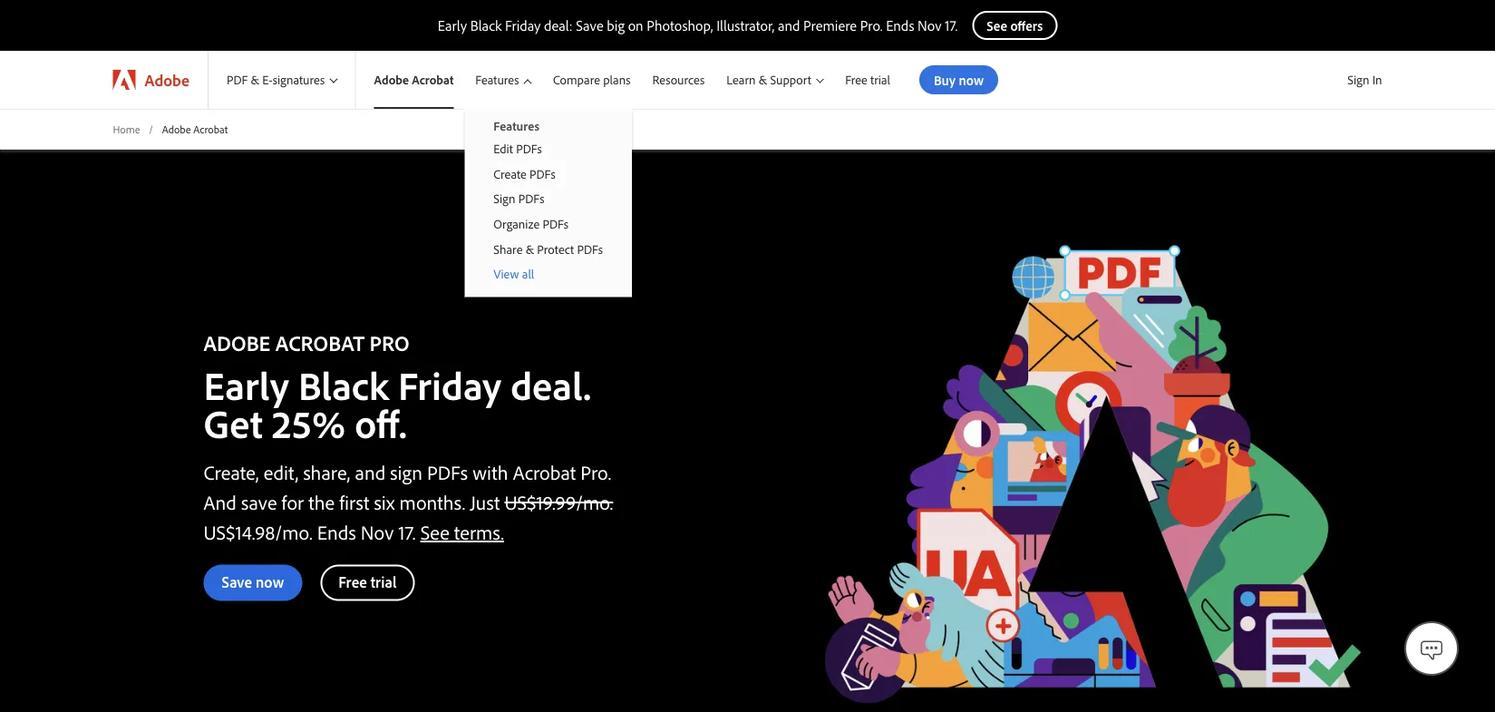 Task type: describe. For each thing, give the bounding box(es) containing it.
and inside create, edit, share, and sign pdfs with acrobat pro. and save for the first six months. just
[[355, 459, 386, 484]]

0 vertical spatial nov
[[918, 16, 942, 34]]

black for early black friday deal: save big on photoshop, illustrator, and premiere pro. ends nov 17.
[[471, 16, 502, 34]]

pdfs for edit pdfs
[[516, 141, 542, 156]]

the
[[309, 489, 335, 514]]

in
[[1373, 72, 1383, 88]]

sign pdfs
[[494, 191, 545, 207]]

view
[[494, 266, 519, 282]]

just
[[470, 489, 500, 514]]

photoshop,
[[647, 16, 713, 34]]

1 vertical spatial acrobat
[[193, 122, 228, 136]]

1 vertical spatial trial
[[371, 572, 397, 591]]

save inside 'save now' link
[[222, 572, 252, 591]]

pdfs for create pdfs
[[530, 166, 556, 181]]

acrobat
[[276, 328, 365, 356]]

create pdfs
[[494, 166, 556, 181]]

resources
[[653, 72, 705, 88]]

adobe
[[204, 328, 271, 356]]

pdfs inside create, edit, share, and sign pdfs with acrobat pro. and save for the first six months. just
[[427, 459, 468, 484]]

1 horizontal spatial ends
[[886, 16, 915, 34]]

organize
[[494, 216, 540, 232]]

edit pdfs link
[[465, 136, 632, 161]]

learn
[[727, 72, 756, 88]]

early for early black friday deal: save big on photoshop, illustrator, and premiere pro. ends nov 17.
[[438, 16, 467, 34]]

0 vertical spatial free trial
[[846, 72, 891, 88]]

sign for sign pdfs
[[494, 191, 516, 207]]

and
[[204, 489, 237, 514]]

see
[[421, 519, 450, 544]]

pdf & e-signatures button
[[209, 51, 355, 109]]

adobe acrobat link
[[356, 51, 465, 109]]

see terms. link
[[421, 519, 504, 544]]

for
[[282, 489, 304, 514]]

big
[[607, 16, 625, 34]]

sign in
[[1348, 72, 1383, 88]]

early for early black friday deal.
[[204, 359, 289, 410]]

premiere
[[804, 16, 857, 34]]

friday for deal:
[[505, 16, 541, 34]]

share & protect pdfs
[[494, 241, 603, 257]]

1 vertical spatial features
[[494, 118, 540, 134]]

deal:
[[544, 16, 573, 34]]

save now
[[222, 572, 284, 591]]

months.
[[400, 489, 466, 514]]

support
[[770, 72, 812, 88]]

& for pdf
[[251, 72, 259, 88]]

us$19.99/mo.
[[505, 489, 614, 514]]

pdf
[[227, 72, 248, 88]]

.
[[309, 519, 313, 544]]

now
[[256, 572, 284, 591]]

edit pdfs
[[494, 141, 542, 156]]

0 vertical spatial save
[[576, 16, 604, 34]]

adobe link
[[95, 51, 208, 109]]

create, edit, share, and sign pdfs with acrobat pro. and save for the first six months. just
[[204, 459, 612, 514]]

nov inside us$19.99/mo. us$14.98/mo . ends nov 17. see terms.
[[361, 519, 394, 544]]

learn & support
[[727, 72, 812, 88]]

protect
[[537, 241, 574, 257]]

25%
[[272, 398, 346, 448]]

six
[[374, 489, 395, 514]]

1 horizontal spatial and
[[778, 16, 800, 34]]

view all link
[[465, 261, 632, 286]]

illustrator,
[[717, 16, 775, 34]]

compare plans link
[[542, 51, 642, 109]]

1 vertical spatial free trial
[[339, 572, 397, 591]]

signatures
[[273, 72, 325, 88]]

organize pdfs
[[494, 216, 569, 232]]

create,
[[204, 459, 259, 484]]

all
[[522, 266, 534, 282]]

share,
[[303, 459, 350, 484]]

0 vertical spatial acrobat
[[412, 72, 454, 88]]

friday for deal.
[[398, 359, 502, 410]]

& for learn
[[759, 72, 768, 88]]

resources link
[[642, 51, 716, 109]]

early black friday deal: save big on photoshop, illustrator, and premiere pro. ends nov 17.
[[438, 16, 958, 34]]

first
[[339, 489, 370, 514]]



Task type: vqa. For each thing, say whether or not it's contained in the screenshot.
Early Black Friday deal.
yes



Task type: locate. For each thing, give the bounding box(es) containing it.
0 horizontal spatial acrobat
[[193, 122, 228, 136]]

& inside "dropdown button"
[[251, 72, 259, 88]]

create
[[494, 166, 527, 181]]

free down the first
[[339, 572, 367, 591]]

pdfs up months.
[[427, 459, 468, 484]]

ends inside us$19.99/mo. us$14.98/mo . ends nov 17. see terms.
[[317, 519, 356, 544]]

adobe
[[145, 69, 190, 90], [374, 72, 409, 88], [162, 122, 191, 136]]

0 horizontal spatial &
[[251, 72, 259, 88]]

0 horizontal spatial trial
[[371, 572, 397, 591]]

early down adobe
[[204, 359, 289, 410]]

edit
[[494, 141, 513, 156]]

free trial link down us$19.99/mo. us$14.98/mo . ends nov 17. see terms.
[[320, 564, 415, 601]]

adobe acrobat down pdf
[[162, 122, 228, 136]]

home link
[[113, 122, 140, 137]]

1 vertical spatial save
[[222, 572, 252, 591]]

early
[[438, 16, 467, 34], [204, 359, 289, 410]]

1 vertical spatial 17.
[[399, 519, 416, 544]]

view all
[[494, 266, 534, 282]]

1 vertical spatial nov
[[361, 519, 394, 544]]

compare plans
[[553, 72, 631, 88]]

1 horizontal spatial pro.
[[861, 16, 883, 34]]

ends
[[886, 16, 915, 34], [317, 519, 356, 544]]

e-
[[262, 72, 273, 88]]

pdfs right protect at the top of the page
[[577, 241, 603, 257]]

pdfs up protect at the top of the page
[[543, 216, 569, 232]]

sign for sign in
[[1348, 72, 1370, 88]]

share
[[494, 241, 523, 257]]

1 vertical spatial black
[[298, 359, 389, 410]]

organize pdfs link
[[465, 211, 632, 236]]

save
[[576, 16, 604, 34], [222, 572, 252, 591]]

0 horizontal spatial free
[[339, 572, 367, 591]]

pdfs up organize pdfs
[[519, 191, 545, 207]]

black down acrobat
[[298, 359, 389, 410]]

&
[[251, 72, 259, 88], [759, 72, 768, 88], [526, 241, 534, 257]]

features up the edit
[[476, 72, 519, 88]]

pdfs for sign pdfs
[[519, 191, 545, 207]]

and
[[778, 16, 800, 34], [355, 459, 386, 484]]

acrobat
[[412, 72, 454, 88], [193, 122, 228, 136], [513, 459, 576, 484]]

acrobat up us$19.99/mo.
[[513, 459, 576, 484]]

1 horizontal spatial sign
[[1348, 72, 1370, 88]]

& for share
[[526, 241, 534, 257]]

free trial link down premiere
[[835, 51, 902, 109]]

0 vertical spatial adobe acrobat
[[374, 72, 454, 88]]

& right share
[[526, 241, 534, 257]]

sign
[[390, 459, 423, 484]]

1 vertical spatial and
[[355, 459, 386, 484]]

friday left "deal:"
[[505, 16, 541, 34]]

pdf & e-signatures
[[227, 72, 325, 88]]

free trial down premiere
[[846, 72, 891, 88]]

17. inside us$19.99/mo. us$14.98/mo . ends nov 17. see terms.
[[399, 519, 416, 544]]

plans
[[603, 72, 631, 88]]

features inside dropdown button
[[476, 72, 519, 88]]

black up features dropdown button
[[471, 16, 502, 34]]

pdfs
[[516, 141, 542, 156], [530, 166, 556, 181], [519, 191, 545, 207], [543, 216, 569, 232], [577, 241, 603, 257], [427, 459, 468, 484]]

deal.
[[511, 359, 592, 410]]

features up edit pdfs
[[494, 118, 540, 134]]

with
[[473, 459, 509, 484]]

early black friday deal.
[[204, 359, 592, 410]]

0 horizontal spatial ends
[[317, 519, 356, 544]]

pro.
[[861, 16, 883, 34], [581, 459, 612, 484]]

sign down create
[[494, 191, 516, 207]]

us$19.99/mo. us$14.98/mo . ends nov 17. see terms.
[[204, 489, 614, 544]]

1 horizontal spatial early
[[438, 16, 467, 34]]

& right learn in the top of the page
[[759, 72, 768, 88]]

free for leftmost free trial 'link'
[[339, 572, 367, 591]]

0 vertical spatial 17.
[[945, 16, 958, 34]]

and left premiere
[[778, 16, 800, 34]]

1 vertical spatial free trial link
[[320, 564, 415, 601]]

pro
[[370, 328, 410, 356]]

on
[[628, 16, 644, 34]]

0 vertical spatial pro.
[[861, 16, 883, 34]]

acrobat inside create, edit, share, and sign pdfs with acrobat pro. and save for the first six months. just
[[513, 459, 576, 484]]

pro. up us$19.99/mo.
[[581, 459, 612, 484]]

pro. right premiere
[[861, 16, 883, 34]]

1 horizontal spatial adobe acrobat
[[374, 72, 454, 88]]

adobe acrobat
[[374, 72, 454, 88], [162, 122, 228, 136]]

0 vertical spatial sign
[[1348, 72, 1370, 88]]

pdfs for organize pdfs
[[543, 216, 569, 232]]

1 horizontal spatial black
[[471, 16, 502, 34]]

0 vertical spatial early
[[438, 16, 467, 34]]

& inside popup button
[[759, 72, 768, 88]]

save
[[241, 489, 277, 514]]

1 vertical spatial sign
[[494, 191, 516, 207]]

pro. inside create, edit, share, and sign pdfs with acrobat pro. and save for the first six months. just
[[581, 459, 612, 484]]

0 vertical spatial friday
[[505, 16, 541, 34]]

terms.
[[454, 519, 504, 544]]

0 vertical spatial and
[[778, 16, 800, 34]]

1 horizontal spatial acrobat
[[412, 72, 454, 88]]

0 horizontal spatial friday
[[398, 359, 502, 410]]

0 vertical spatial free
[[846, 72, 868, 88]]

edit,
[[264, 459, 299, 484]]

adobe acrobat pro
[[204, 328, 410, 356]]

friday down pro
[[398, 359, 502, 410]]

sign
[[1348, 72, 1370, 88], [494, 191, 516, 207]]

0 horizontal spatial early
[[204, 359, 289, 410]]

0 vertical spatial trial
[[871, 72, 891, 88]]

1 horizontal spatial 17.
[[945, 16, 958, 34]]

0 vertical spatial free trial link
[[835, 51, 902, 109]]

1 horizontal spatial free
[[846, 72, 868, 88]]

acrobat down pdf
[[193, 122, 228, 136]]

0 horizontal spatial free trial link
[[320, 564, 415, 601]]

1 horizontal spatial friday
[[505, 16, 541, 34]]

acrobat left features dropdown button
[[412, 72, 454, 88]]

get 25% off.
[[204, 398, 407, 448]]

0 horizontal spatial and
[[355, 459, 386, 484]]

0 vertical spatial black
[[471, 16, 502, 34]]

save left big
[[576, 16, 604, 34]]

2 horizontal spatial acrobat
[[513, 459, 576, 484]]

1 vertical spatial adobe acrobat
[[162, 122, 228, 136]]

1 horizontal spatial free trial link
[[835, 51, 902, 109]]

home
[[113, 122, 140, 136]]

0 vertical spatial features
[[476, 72, 519, 88]]

2 horizontal spatial &
[[759, 72, 768, 88]]

free
[[846, 72, 868, 88], [339, 572, 367, 591]]

ends right premiere
[[886, 16, 915, 34]]

ends right .
[[317, 519, 356, 544]]

trial right support
[[871, 72, 891, 88]]

us$14.98/mo
[[204, 519, 309, 544]]

save left now
[[222, 572, 252, 591]]

17.
[[945, 16, 958, 34], [399, 519, 416, 544]]

sign inside button
[[1348, 72, 1370, 88]]

1 vertical spatial free
[[339, 572, 367, 591]]

0 horizontal spatial black
[[298, 359, 389, 410]]

free trial
[[846, 72, 891, 88], [339, 572, 397, 591]]

black for early black friday deal.
[[298, 359, 389, 410]]

and up six
[[355, 459, 386, 484]]

1 horizontal spatial save
[[576, 16, 604, 34]]

sign in button
[[1344, 64, 1386, 95]]

0 horizontal spatial adobe acrobat
[[162, 122, 228, 136]]

0 horizontal spatial save
[[222, 572, 252, 591]]

1 vertical spatial friday
[[398, 359, 502, 410]]

1 vertical spatial early
[[204, 359, 289, 410]]

free for topmost free trial 'link'
[[846, 72, 868, 88]]

free down premiere
[[846, 72, 868, 88]]

sign pdfs link
[[465, 186, 632, 211]]

nov
[[918, 16, 942, 34], [361, 519, 394, 544]]

off.
[[355, 398, 407, 448]]

save now link
[[204, 564, 302, 601]]

free trial down us$19.99/mo. us$14.98/mo . ends nov 17. see terms.
[[339, 572, 397, 591]]

2 vertical spatial acrobat
[[513, 459, 576, 484]]

0 horizontal spatial sign
[[494, 191, 516, 207]]

1 horizontal spatial nov
[[918, 16, 942, 34]]

features
[[476, 72, 519, 88], [494, 118, 540, 134]]

trial
[[871, 72, 891, 88], [371, 572, 397, 591]]

sign left the in
[[1348, 72, 1370, 88]]

& left e-
[[251, 72, 259, 88]]

0 horizontal spatial pro.
[[581, 459, 612, 484]]

share & protect pdfs link
[[465, 236, 632, 261]]

trial down us$19.99/mo. us$14.98/mo . ends nov 17. see terms.
[[371, 572, 397, 591]]

features button
[[465, 51, 542, 109]]

0 horizontal spatial 17.
[[399, 519, 416, 544]]

0 horizontal spatial free trial
[[339, 572, 397, 591]]

0 vertical spatial ends
[[886, 16, 915, 34]]

1 horizontal spatial &
[[526, 241, 534, 257]]

pdfs down the edit pdfs link
[[530, 166, 556, 181]]

get
[[204, 398, 263, 448]]

learn & support button
[[716, 51, 835, 109]]

free trial link
[[835, 51, 902, 109], [320, 564, 415, 601]]

pdfs up create pdfs
[[516, 141, 542, 156]]

1 vertical spatial pro.
[[581, 459, 612, 484]]

1 horizontal spatial free trial
[[846, 72, 891, 88]]

adobe acrobat left features dropdown button
[[374, 72, 454, 88]]

1 horizontal spatial trial
[[871, 72, 891, 88]]

black
[[471, 16, 502, 34], [298, 359, 389, 410]]

create pdfs link
[[465, 161, 632, 186]]

1 vertical spatial ends
[[317, 519, 356, 544]]

adobe acrobat inside adobe acrobat link
[[374, 72, 454, 88]]

friday
[[505, 16, 541, 34], [398, 359, 502, 410]]

0 horizontal spatial nov
[[361, 519, 394, 544]]

compare
[[553, 72, 600, 88]]

early up adobe acrobat link
[[438, 16, 467, 34]]



